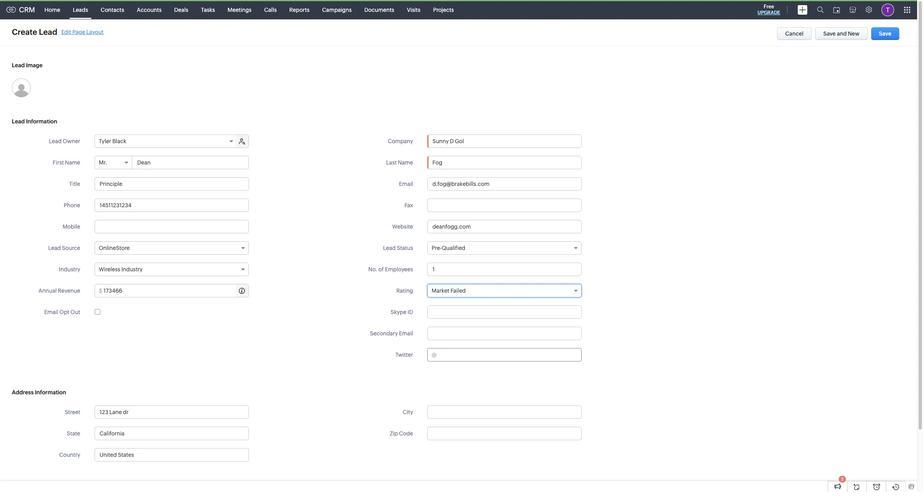 Task type: locate. For each thing, give the bounding box(es) containing it.
city
[[403, 409, 413, 415]]

annual
[[38, 288, 57, 294]]

2 industry from the left
[[121, 266, 143, 273]]

tyler
[[99, 138, 111, 144]]

Wireless Industry field
[[94, 263, 249, 276]]

2 name from the left
[[398, 159, 413, 166]]

layout
[[86, 29, 104, 35]]

email for email
[[399, 181, 413, 187]]

name right last
[[398, 159, 413, 166]]

status
[[397, 245, 413, 251]]

lead for lead status
[[383, 245, 396, 251]]

create
[[12, 27, 37, 36]]

OnlineStore field
[[94, 241, 249, 255]]

0 horizontal spatial save
[[823, 30, 836, 37]]

image image
[[12, 78, 31, 97]]

information up lead owner
[[26, 118, 57, 125]]

wireless industry
[[99, 266, 143, 273]]

1 horizontal spatial name
[[398, 159, 413, 166]]

documents
[[364, 7, 394, 13]]

@
[[432, 352, 437, 358]]

email
[[399, 181, 413, 187], [44, 309, 58, 315], [399, 330, 413, 337]]

leads link
[[67, 0, 94, 19]]

lead down image
[[12, 118, 25, 125]]

failed
[[451, 288, 466, 294]]

industry right wireless
[[121, 266, 143, 273]]

contacts link
[[94, 0, 131, 19]]

2 save from the left
[[879, 30, 891, 37]]

2 vertical spatial email
[[399, 330, 413, 337]]

save left and
[[823, 30, 836, 37]]

1 horizontal spatial industry
[[121, 266, 143, 273]]

free
[[764, 4, 774, 9]]

industry up revenue
[[59, 266, 80, 273]]

industry
[[59, 266, 80, 273], [121, 266, 143, 273]]

lead for lead source
[[48, 245, 61, 251]]

source
[[62, 245, 80, 251]]

profile image
[[882, 3, 894, 16]]

information
[[26, 118, 57, 125], [35, 389, 66, 396]]

skype
[[391, 309, 406, 315]]

1 save from the left
[[823, 30, 836, 37]]

email opt out
[[44, 309, 80, 315]]

new
[[848, 30, 860, 37]]

name
[[65, 159, 80, 166], [398, 159, 413, 166]]

information right address
[[35, 389, 66, 396]]

lead left the source
[[48, 245, 61, 251]]

name for last name
[[398, 159, 413, 166]]

calendar image
[[833, 7, 840, 13]]

revenue
[[58, 288, 80, 294]]

meetings
[[228, 7, 252, 13]]

1 industry from the left
[[59, 266, 80, 273]]

save and new button
[[815, 27, 868, 40]]

image
[[26, 62, 43, 68]]

1 vertical spatial email
[[44, 309, 58, 315]]

calls link
[[258, 0, 283, 19]]

edit
[[61, 29, 71, 35]]

0 vertical spatial information
[[26, 118, 57, 125]]

projects link
[[427, 0, 460, 19]]

0 horizontal spatial name
[[65, 159, 80, 166]]

website
[[392, 224, 413, 230]]

email up twitter
[[399, 330, 413, 337]]

Mr. field
[[95, 156, 132, 169]]

meetings link
[[221, 0, 258, 19]]

0 horizontal spatial industry
[[59, 266, 80, 273]]

lead left status
[[383, 245, 396, 251]]

phone
[[64, 202, 80, 209]]

state
[[67, 430, 80, 437]]

email left opt
[[44, 309, 58, 315]]

0 vertical spatial email
[[399, 181, 413, 187]]

save
[[823, 30, 836, 37], [879, 30, 891, 37]]

cancel button
[[777, 27, 812, 40]]

information for lead information
[[26, 118, 57, 125]]

fax
[[404, 202, 413, 209]]

None text field
[[132, 156, 248, 169], [94, 177, 249, 191], [427, 177, 582, 191], [427, 199, 582, 212], [427, 220, 582, 233], [103, 284, 248, 297], [427, 305, 582, 319], [427, 327, 582, 340], [427, 406, 582, 419], [94, 427, 249, 440], [427, 427, 582, 440], [95, 449, 248, 461], [132, 156, 248, 169], [94, 177, 249, 191], [427, 177, 582, 191], [427, 199, 582, 212], [427, 220, 582, 233], [103, 284, 248, 297], [427, 305, 582, 319], [427, 327, 582, 340], [427, 406, 582, 419], [94, 427, 249, 440], [427, 427, 582, 440], [95, 449, 248, 461]]

email up fax
[[399, 181, 413, 187]]

lead
[[39, 27, 57, 36], [12, 62, 25, 68], [12, 118, 25, 125], [49, 138, 62, 144], [48, 245, 61, 251], [383, 245, 396, 251]]

1 name from the left
[[65, 159, 80, 166]]

name right first
[[65, 159, 80, 166]]

lead source
[[48, 245, 80, 251]]

leads
[[73, 7, 88, 13]]

twitter
[[395, 352, 413, 358]]

None field
[[428, 135, 581, 148], [95, 449, 248, 461], [428, 135, 581, 148], [95, 449, 248, 461]]

free upgrade
[[758, 4, 780, 15]]

1 horizontal spatial save
[[879, 30, 891, 37]]

1 vertical spatial information
[[35, 389, 66, 396]]

lead image
[[12, 62, 43, 68]]

save down profile element
[[879, 30, 891, 37]]

industry inside "field"
[[121, 266, 143, 273]]

lead left owner
[[49, 138, 62, 144]]

None text field
[[428, 135, 581, 148], [427, 156, 582, 169], [94, 199, 249, 212], [94, 220, 249, 233], [427, 263, 582, 276], [438, 349, 581, 361], [94, 406, 249, 419], [428, 135, 581, 148], [427, 156, 582, 169], [94, 199, 249, 212], [94, 220, 249, 233], [427, 263, 582, 276], [438, 349, 581, 361], [94, 406, 249, 419]]

save button
[[871, 27, 899, 40]]

documents link
[[358, 0, 401, 19]]

no. of employees
[[368, 266, 413, 273]]

lead for lead information
[[12, 118, 25, 125]]

annual revenue
[[38, 288, 80, 294]]

last name
[[386, 159, 413, 166]]

first name
[[53, 159, 80, 166]]

lead left image on the left of page
[[12, 62, 25, 68]]

home
[[45, 7, 60, 13]]

cancel
[[785, 30, 804, 37]]



Task type: describe. For each thing, give the bounding box(es) containing it.
tyler black
[[99, 138, 126, 144]]

crm
[[19, 6, 35, 14]]

contacts
[[101, 7, 124, 13]]

pre-qualified
[[432, 245, 465, 251]]

search element
[[812, 0, 828, 19]]

accounts
[[137, 7, 162, 13]]

reports
[[289, 7, 310, 13]]

profile element
[[877, 0, 899, 19]]

lead status
[[383, 245, 413, 251]]

out
[[70, 309, 80, 315]]

mr.
[[99, 159, 107, 166]]

home link
[[38, 0, 67, 19]]

crm link
[[6, 6, 35, 14]]

lead owner
[[49, 138, 80, 144]]

projects
[[433, 7, 454, 13]]

information for address information
[[35, 389, 66, 396]]

edit page layout link
[[61, 29, 104, 35]]

street
[[65, 409, 80, 415]]

country
[[59, 452, 80, 458]]

black
[[112, 138, 126, 144]]

secondary email
[[370, 330, 413, 337]]

email for email opt out
[[44, 309, 58, 315]]

employees
[[385, 266, 413, 273]]

of
[[378, 266, 384, 273]]

lead for lead image
[[12, 62, 25, 68]]

Pre-Qualified field
[[427, 241, 582, 255]]

create lead edit page layout
[[12, 27, 104, 36]]

accounts link
[[131, 0, 168, 19]]

create menu image
[[798, 5, 808, 14]]

search image
[[817, 6, 824, 13]]

qualified
[[442, 245, 465, 251]]

mobile
[[63, 224, 80, 230]]

lead left the edit
[[39, 27, 57, 36]]

save and new
[[823, 30, 860, 37]]

id
[[408, 309, 413, 315]]

opt
[[59, 309, 69, 315]]

deals link
[[168, 0, 195, 19]]

code
[[399, 430, 413, 437]]

upgrade
[[758, 10, 780, 15]]

name for first name
[[65, 159, 80, 166]]

last
[[386, 159, 397, 166]]

create menu element
[[793, 0, 812, 19]]

zip
[[390, 430, 398, 437]]

and
[[837, 30, 847, 37]]

save for save and new
[[823, 30, 836, 37]]

market failed
[[432, 288, 466, 294]]

address information
[[12, 389, 66, 396]]

no.
[[368, 266, 377, 273]]

lead for lead owner
[[49, 138, 62, 144]]

wireless
[[99, 266, 120, 273]]

skype id
[[391, 309, 413, 315]]

calls
[[264, 7, 277, 13]]

market
[[432, 288, 449, 294]]

zip code
[[390, 430, 413, 437]]

owner
[[63, 138, 80, 144]]

onlinestore
[[99, 245, 130, 251]]

title
[[69, 181, 80, 187]]

Market Failed field
[[427, 284, 582, 298]]

campaigns link
[[316, 0, 358, 19]]

company
[[388, 138, 413, 144]]

$
[[99, 288, 102, 294]]

first
[[53, 159, 64, 166]]

lead information
[[12, 118, 57, 125]]

save for save
[[879, 30, 891, 37]]

campaigns
[[322, 7, 352, 13]]

address
[[12, 389, 34, 396]]

visits link
[[401, 0, 427, 19]]

deals
[[174, 7, 188, 13]]

visits
[[407, 7, 420, 13]]

secondary
[[370, 330, 398, 337]]

rating
[[396, 288, 413, 294]]

tasks link
[[195, 0, 221, 19]]

page
[[72, 29, 85, 35]]

Tyler Black field
[[95, 135, 237, 148]]

pre-
[[432, 245, 442, 251]]

reports link
[[283, 0, 316, 19]]



Task type: vqa. For each thing, say whether or not it's contained in the screenshot.
Logo
no



